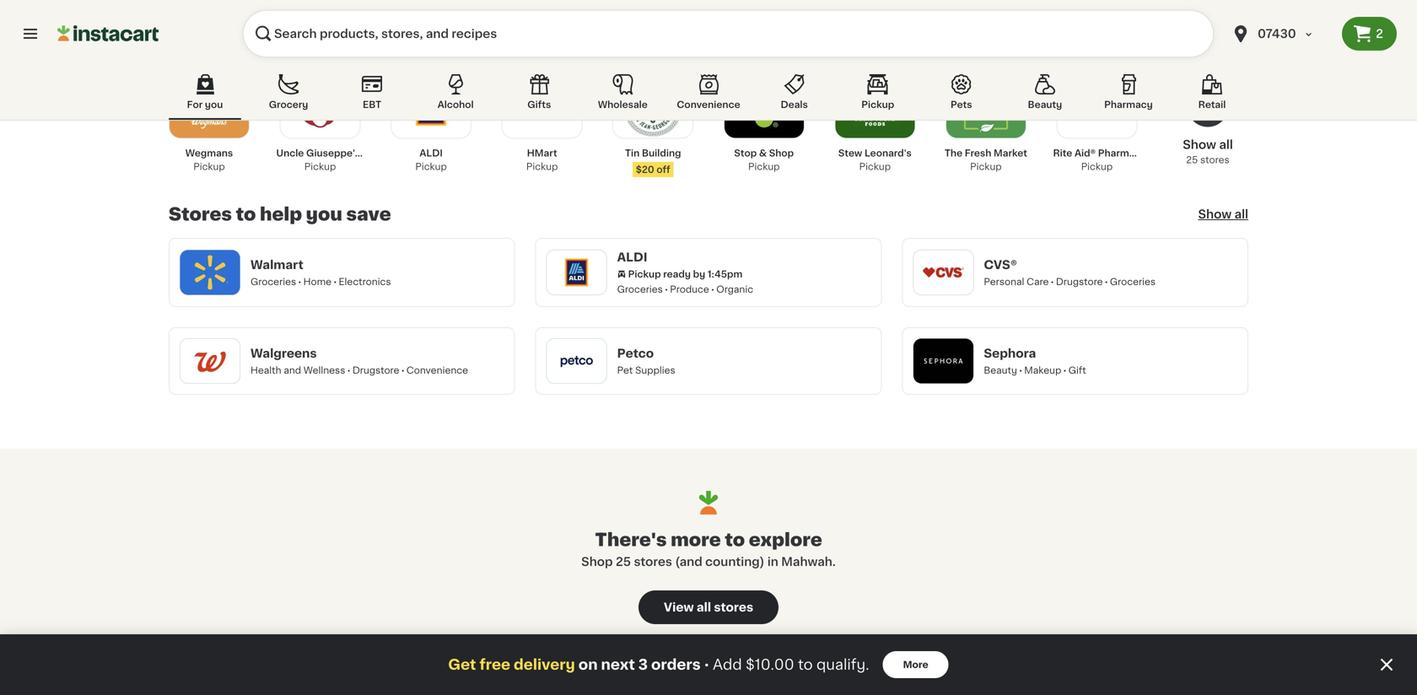 Task type: describe. For each thing, give the bounding box(es) containing it.
pickup button
[[842, 71, 914, 120]]

pickup down the marketplace
[[415, 162, 447, 171]]

2 button
[[1342, 17, 1397, 51]]

deals button
[[758, 71, 831, 120]]

sephora logo image
[[922, 339, 965, 383]]

07430 button
[[1221, 10, 1342, 57]]

shop inside stop & shop pickup
[[769, 148, 794, 158]]

pickup inside rite aid® pharmacy pickup
[[1081, 162, 1113, 171]]

wellness
[[304, 366, 345, 375]]

pickup ready by 1:45pm
[[628, 270, 743, 279]]

delivery
[[514, 658, 575, 672]]

gifts button
[[503, 71, 576, 120]]

cvs® logo image
[[922, 251, 965, 294]]

tin
[[625, 148, 640, 158]]

view all stores button
[[639, 590, 779, 624]]

to inside there's more to explore shop 25 stores (and counting) in mahwah.
[[725, 531, 745, 549]]

shop categories tab list
[[169, 71, 1249, 120]]

giuseppe's
[[306, 148, 360, 158]]

uncle
[[276, 148, 304, 158]]

drugstore inside cvs® personal care drugstore groceries
[[1056, 277, 1103, 286]]

walgreens health and wellness drugstore convenience
[[251, 348, 468, 375]]

all for show all 25 stores
[[1219, 139, 1233, 151]]

stew
[[838, 148, 862, 158]]

uncle giuseppe's marketplace pickup
[[276, 148, 423, 171]]

deals
[[781, 100, 808, 109]]

&
[[759, 148, 767, 158]]

petco pet supplies
[[617, 348, 676, 375]]

pharmacy inside "pharmacy" button
[[1104, 100, 1153, 109]]

pickup inside the wegmans pickup
[[193, 162, 225, 171]]

walgreens logo image
[[188, 339, 232, 383]]

aid®
[[1075, 148, 1096, 158]]

convenience inside button
[[677, 100, 740, 109]]

petco logo image
[[555, 339, 599, 383]]

shop inside there's more to explore shop 25 stores (and counting) in mahwah.
[[581, 556, 613, 568]]

wegmans pickup
[[185, 148, 233, 171]]

view
[[664, 601, 694, 613]]

fresh
[[965, 148, 992, 158]]

07430
[[1258, 28, 1296, 40]]

petco
[[617, 348, 654, 359]]

walmart logo image
[[188, 251, 232, 294]]

rite aid® pharmacy image
[[1068, 79, 1126, 136]]

stop & shop image
[[735, 79, 793, 136]]

stores to help you save
[[169, 205, 391, 223]]

get
[[448, 658, 476, 672]]

groceries inside "walmart groceries home electronics"
[[251, 277, 296, 286]]

aldi pickup
[[415, 148, 447, 171]]

Search field
[[243, 10, 1214, 57]]

•
[[704, 658, 710, 671]]

ebt
[[363, 100, 381, 109]]

the fresh market image
[[957, 79, 1015, 136]]

wholesale button
[[587, 71, 659, 120]]

for you button
[[169, 71, 241, 120]]

retail
[[1199, 100, 1226, 109]]

aldi for aldi pickup
[[420, 148, 443, 158]]

wegmans image
[[181, 79, 238, 136]]

all for show all
[[1235, 208, 1249, 220]]

walgreens
[[251, 348, 317, 359]]

groceries produce organic
[[617, 285, 753, 294]]

instacart image
[[57, 24, 159, 44]]

alcohol button
[[419, 71, 492, 120]]

the fresh market pickup
[[945, 148, 1027, 171]]

gift
[[1069, 366, 1086, 375]]

you inside tab panel
[[306, 205, 342, 223]]

building
[[642, 148, 681, 158]]

cvs®
[[984, 259, 1017, 271]]

explore
[[749, 531, 822, 549]]

rite aid® pharmacy pickup
[[1053, 148, 1147, 171]]

gifts
[[527, 100, 551, 109]]

counting)
[[705, 556, 765, 568]]

the
[[945, 148, 963, 158]]

1:45pm
[[708, 270, 743, 279]]

all for view all stores
[[697, 601, 711, 613]]

pickup inside the fresh market pickup
[[970, 162, 1002, 171]]

07430 button
[[1231, 10, 1332, 57]]

pickup down hmart
[[526, 162, 558, 171]]

in
[[768, 556, 779, 568]]

next
[[601, 658, 635, 672]]

qualify.
[[817, 658, 869, 672]]

organic
[[716, 285, 753, 294]]

cvs® personal care drugstore groceries
[[984, 259, 1156, 286]]

beauty button
[[1009, 71, 1081, 120]]

get free delivery on next 3 orders • add $10.00 to qualify.
[[448, 658, 869, 672]]

wholesale
[[598, 100, 648, 109]]

by
[[693, 270, 705, 279]]

health
[[251, 366, 281, 375]]

save
[[346, 205, 391, 223]]

tin building $20 off
[[625, 148, 681, 174]]

treatment tracker modal dialog
[[0, 634, 1417, 695]]

tin building image
[[624, 79, 682, 136]]

care
[[1027, 277, 1049, 286]]

marketplace
[[363, 148, 423, 158]]

aldi logo image
[[555, 251, 599, 294]]

stew leonard's image
[[846, 79, 904, 136]]

groceries inside cvs® personal care drugstore groceries
[[1110, 277, 1156, 286]]



Task type: locate. For each thing, give the bounding box(es) containing it.
pickup up the leonard's
[[862, 100, 894, 109]]

ebt button
[[336, 71, 408, 120]]

all inside show all 25 stores
[[1219, 139, 1233, 151]]

pharmacy up rite aid® pharmacy pickup
[[1104, 100, 1153, 109]]

mahwah.
[[781, 556, 836, 568]]

1 horizontal spatial all
[[1219, 139, 1233, 151]]

0 horizontal spatial drugstore
[[352, 366, 399, 375]]

show for show all 25 stores
[[1183, 139, 1216, 151]]

convenience
[[677, 100, 740, 109], [407, 366, 468, 375]]

aldi down aldi image
[[420, 148, 443, 158]]

show inside show all 25 stores
[[1183, 139, 1216, 151]]

uncle giuseppe's marketplace image
[[292, 79, 349, 136]]

to left help
[[236, 205, 256, 223]]

0 horizontal spatial beauty
[[984, 366, 1017, 375]]

groceries
[[251, 277, 296, 286], [1110, 277, 1156, 286], [617, 285, 663, 294]]

on
[[579, 658, 598, 672]]

you right help
[[306, 205, 342, 223]]

1 vertical spatial show
[[1198, 208, 1232, 220]]

pickup inside uncle giuseppe's marketplace pickup
[[304, 162, 336, 171]]

to inside tab panel
[[236, 205, 256, 223]]

1 horizontal spatial beauty
[[1028, 100, 1062, 109]]

walmart
[[251, 259, 303, 271]]

view all stores
[[664, 601, 753, 613]]

1 vertical spatial pharmacy
[[1098, 148, 1147, 158]]

beauty inside "sephora beauty makeup gift"
[[984, 366, 1017, 375]]

25 inside show all 25 stores
[[1186, 155, 1198, 165]]

hmart pickup
[[526, 148, 558, 171]]

pickup left ready
[[628, 270, 661, 279]]

0 vertical spatial you
[[205, 100, 223, 109]]

show inside popup button
[[1198, 208, 1232, 220]]

aldi image
[[403, 79, 460, 136]]

stores up show all popup button
[[1201, 155, 1230, 165]]

1 horizontal spatial you
[[306, 205, 342, 223]]

electronics
[[339, 277, 391, 286]]

0 vertical spatial aldi
[[420, 148, 443, 158]]

show for show all
[[1198, 208, 1232, 220]]

$10.00
[[746, 658, 794, 672]]

1 vertical spatial you
[[306, 205, 342, 223]]

show down show all 25 stores on the top right
[[1198, 208, 1232, 220]]

wegmans
[[185, 148, 233, 158]]

convenience inside walgreens health and wellness drugstore convenience
[[407, 366, 468, 375]]

stores inside there's more to explore shop 25 stores (and counting) in mahwah.
[[634, 556, 672, 568]]

1 horizontal spatial 25
[[1186, 155, 1198, 165]]

pharmacy right aid®
[[1098, 148, 1147, 158]]

2 horizontal spatial all
[[1235, 208, 1249, 220]]

1 vertical spatial to
[[725, 531, 745, 549]]

sephora
[[984, 348, 1036, 359]]

view all stores link
[[639, 590, 779, 624]]

pharmacy button
[[1092, 71, 1165, 120]]

pickup inside stew leonard's pickup
[[859, 162, 891, 171]]

makeup
[[1024, 366, 1062, 375]]

2 horizontal spatial to
[[798, 658, 813, 672]]

2 vertical spatial stores
[[714, 601, 753, 613]]

pet
[[617, 366, 633, 375]]

2
[[1376, 28, 1383, 40]]

stop & shop pickup
[[734, 148, 794, 171]]

supplies
[[635, 366, 676, 375]]

alcohol
[[438, 100, 474, 109]]

there's more to explore shop 25 stores (and counting) in mahwah.
[[581, 531, 836, 568]]

2 vertical spatial all
[[697, 601, 711, 613]]

stop
[[734, 148, 757, 158]]

there's
[[595, 531, 667, 549]]

pickup down giuseppe's
[[304, 162, 336, 171]]

stores down counting)
[[714, 601, 753, 613]]

home
[[303, 277, 332, 286]]

aldi inside aldi pickup
[[420, 148, 443, 158]]

pets
[[951, 100, 972, 109]]

pickup down &
[[748, 162, 780, 171]]

convenience button
[[670, 71, 747, 120]]

sephora beauty makeup gift
[[984, 348, 1086, 375]]

0 horizontal spatial stores
[[634, 556, 672, 568]]

off
[[657, 165, 670, 174]]

drugstore right wellness
[[352, 366, 399, 375]]

1 horizontal spatial groceries
[[617, 285, 663, 294]]

stores down there's
[[634, 556, 672, 568]]

show down retail
[[1183, 139, 1216, 151]]

1 vertical spatial convenience
[[407, 366, 468, 375]]

hmart
[[527, 148, 557, 158]]

1 horizontal spatial stores
[[714, 601, 753, 613]]

shop down there's
[[581, 556, 613, 568]]

drugstore inside walgreens health and wellness drugstore convenience
[[352, 366, 399, 375]]

show
[[1183, 139, 1216, 151], [1198, 208, 1232, 220]]

0 horizontal spatial all
[[697, 601, 711, 613]]

personal
[[984, 277, 1024, 286]]

0 vertical spatial pharmacy
[[1104, 100, 1153, 109]]

to inside "treatment tracker modal" dialog
[[798, 658, 813, 672]]

aldi up pickup ready by 1:45pm
[[617, 251, 647, 263]]

market
[[994, 148, 1027, 158]]

0 vertical spatial shop
[[769, 148, 794, 158]]

0 horizontal spatial convenience
[[407, 366, 468, 375]]

walmart groceries home electronics
[[251, 259, 391, 286]]

you
[[205, 100, 223, 109], [306, 205, 342, 223]]

to up counting)
[[725, 531, 745, 549]]

aldi for aldi
[[617, 251, 647, 263]]

pickup inside button
[[862, 100, 894, 109]]

0 vertical spatial all
[[1219, 139, 1233, 151]]

pickup down fresh
[[970, 162, 1002, 171]]

stores to help you save tab panel
[[160, 70, 1257, 395]]

pets button
[[925, 71, 998, 120]]

add
[[713, 658, 742, 672]]

None search field
[[243, 10, 1214, 57]]

beauty down sephora
[[984, 366, 1017, 375]]

hmart image
[[513, 79, 571, 136]]

0 vertical spatial drugstore
[[1056, 277, 1103, 286]]

0 vertical spatial 25
[[1186, 155, 1198, 165]]

orders
[[651, 658, 701, 672]]

25 down there's
[[616, 556, 631, 568]]

stores
[[1201, 155, 1230, 165], [634, 556, 672, 568], [714, 601, 753, 613]]

0 horizontal spatial aldi
[[420, 148, 443, 158]]

pickup
[[862, 100, 894, 109], [193, 162, 225, 171], [304, 162, 336, 171], [415, 162, 447, 171], [526, 162, 558, 171], [748, 162, 780, 171], [859, 162, 891, 171], [970, 162, 1002, 171], [1081, 162, 1113, 171], [628, 270, 661, 279]]

pickup down the leonard's
[[859, 162, 891, 171]]

stores inside show all 25 stores
[[1201, 155, 1230, 165]]

1 vertical spatial all
[[1235, 208, 1249, 220]]

more
[[903, 660, 929, 669]]

shop
[[769, 148, 794, 158], [581, 556, 613, 568]]

0 horizontal spatial to
[[236, 205, 256, 223]]

1 vertical spatial stores
[[634, 556, 672, 568]]

show all
[[1198, 208, 1249, 220]]

stew leonard's pickup
[[838, 148, 912, 171]]

pharmacy inside rite aid® pharmacy pickup
[[1098, 148, 1147, 158]]

drugstore right 'care'
[[1056, 277, 1103, 286]]

2 horizontal spatial groceries
[[1110, 277, 1156, 286]]

beauty inside button
[[1028, 100, 1062, 109]]

leonard's
[[865, 148, 912, 158]]

0 vertical spatial beauty
[[1028, 100, 1062, 109]]

all inside popup button
[[1235, 208, 1249, 220]]

0 horizontal spatial shop
[[581, 556, 613, 568]]

to
[[236, 205, 256, 223], [725, 531, 745, 549], [798, 658, 813, 672]]

beauty up rite
[[1028, 100, 1062, 109]]

1 horizontal spatial drugstore
[[1056, 277, 1103, 286]]

and
[[284, 366, 301, 375]]

2 vertical spatial to
[[798, 658, 813, 672]]

free
[[480, 658, 510, 672]]

produce
[[670, 285, 709, 294]]

help
[[260, 205, 302, 223]]

1 horizontal spatial to
[[725, 531, 745, 549]]

1 horizontal spatial convenience
[[677, 100, 740, 109]]

all
[[1219, 139, 1233, 151], [1235, 208, 1249, 220], [697, 601, 711, 613]]

all inside button
[[697, 601, 711, 613]]

grocery button
[[252, 71, 325, 120]]

retail button
[[1176, 71, 1249, 120]]

25 inside there's more to explore shop 25 stores (and counting) in mahwah.
[[616, 556, 631, 568]]

ready
[[663, 270, 691, 279]]

1 horizontal spatial aldi
[[617, 251, 647, 263]]

stores inside button
[[714, 601, 753, 613]]

rite
[[1053, 148, 1073, 158]]

(and
[[675, 556, 703, 568]]

show all 25 stores
[[1183, 139, 1233, 165]]

you right for at the top left
[[205, 100, 223, 109]]

you inside button
[[205, 100, 223, 109]]

more button
[[883, 651, 949, 678]]

grocery
[[269, 100, 308, 109]]

1 vertical spatial aldi
[[617, 251, 647, 263]]

25 down retail button
[[1186, 155, 1198, 165]]

pharmacy
[[1104, 100, 1153, 109], [1098, 148, 1147, 158]]

0 vertical spatial convenience
[[677, 100, 740, 109]]

0 horizontal spatial groceries
[[251, 277, 296, 286]]

pickup down wegmans
[[193, 162, 225, 171]]

1 vertical spatial beauty
[[984, 366, 1017, 375]]

$20
[[636, 165, 654, 174]]

2 horizontal spatial stores
[[1201, 155, 1230, 165]]

to right $10.00
[[798, 658, 813, 672]]

0 vertical spatial to
[[236, 205, 256, 223]]

0 horizontal spatial 25
[[616, 556, 631, 568]]

1 horizontal spatial shop
[[769, 148, 794, 158]]

shop right &
[[769, 148, 794, 158]]

pickup down aid®
[[1081, 162, 1113, 171]]

1 vertical spatial 25
[[616, 556, 631, 568]]

for you
[[187, 100, 223, 109]]

for
[[187, 100, 203, 109]]

pickup inside stop & shop pickup
[[748, 162, 780, 171]]

1 vertical spatial drugstore
[[352, 366, 399, 375]]

0 horizontal spatial you
[[205, 100, 223, 109]]

drugstore
[[1056, 277, 1103, 286], [352, 366, 399, 375]]

0 vertical spatial show
[[1183, 139, 1216, 151]]

0 vertical spatial stores
[[1201, 155, 1230, 165]]

more
[[671, 531, 721, 549]]

1 vertical spatial shop
[[581, 556, 613, 568]]



Task type: vqa. For each thing, say whether or not it's contained in the screenshot.


